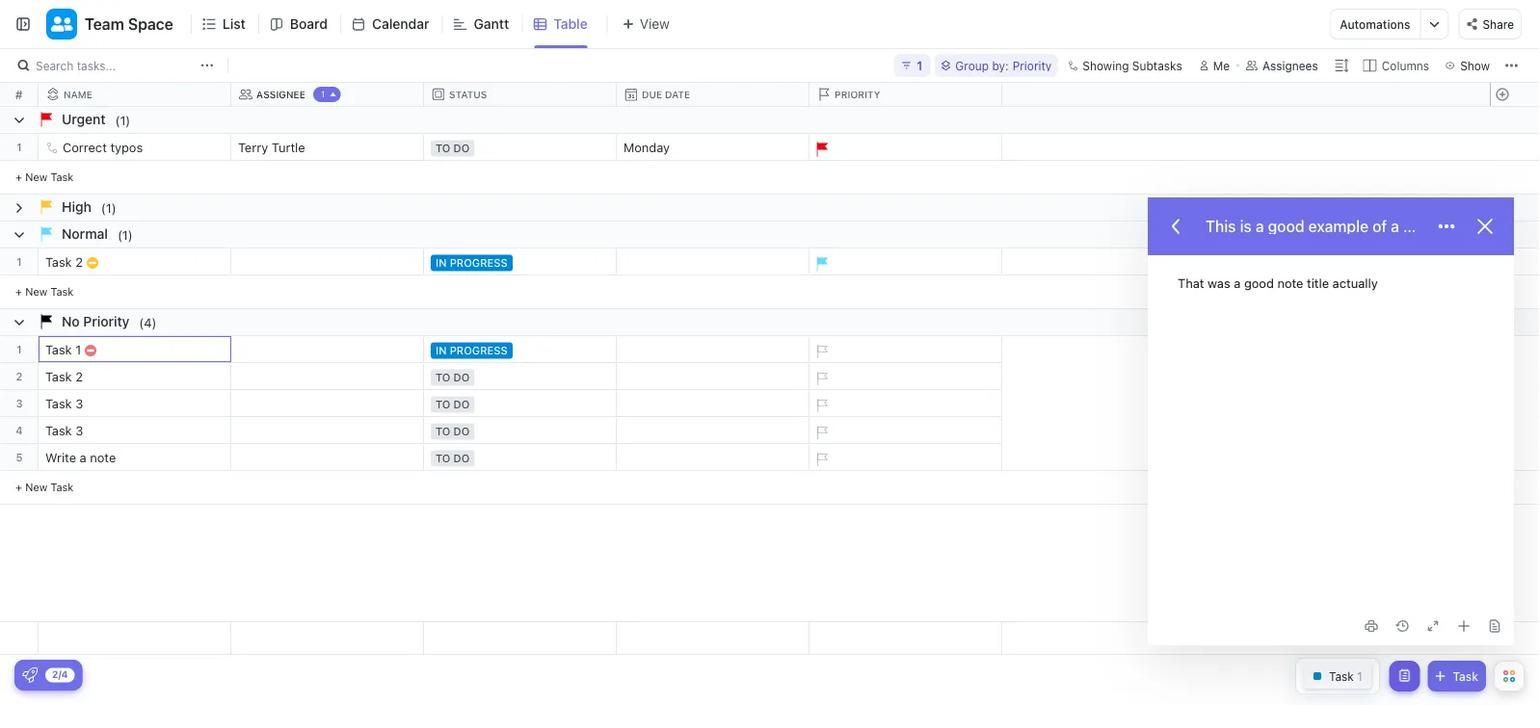 Task type: locate. For each thing, give the bounding box(es) containing it.
automations button
[[1331, 10, 1420, 39]]

3 down ‎task 2
[[75, 397, 83, 411]]

set priority image inside press space to select this row. row
[[807, 445, 836, 474]]

2 to do cell from the top
[[424, 363, 617, 389]]

search tasks...
[[36, 59, 116, 72]]

‎task
[[45, 343, 72, 357], [45, 370, 72, 384]]

0 vertical spatial task 3
[[45, 397, 83, 411]]

2 ‎task from the top
[[45, 370, 72, 384]]

1 vertical spatial good
[[1244, 276, 1274, 291]]

(1) right normal
[[118, 227, 133, 242]]

row group containing urgent
[[0, 107, 1538, 505]]

set priority element
[[807, 337, 836, 366], [807, 364, 836, 393], [807, 391, 836, 420], [807, 418, 836, 447], [807, 445, 836, 474]]

gantt link
[[474, 0, 517, 48]]

1 vertical spatial new task
[[25, 285, 74, 298]]

calendar
[[372, 16, 429, 32]]

press space to select this row. row containing 2
[[0, 363, 39, 390]]

new task
[[25, 171, 74, 183], [25, 285, 74, 298], [25, 481, 74, 494]]

(1) inside urgent "cell"
[[115, 113, 130, 127]]

table
[[554, 16, 588, 32]]

1 set priority image from the top
[[807, 337, 836, 366]]

1 in progress from the top
[[436, 257, 508, 269]]

actually
[[1333, 276, 1378, 291]]

to for 3rd to do cell from the top
[[436, 399, 451, 411]]

‎task 1
[[45, 343, 81, 357]]

good right was
[[1244, 276, 1274, 291]]

do
[[454, 142, 470, 155], [454, 372, 470, 384], [454, 399, 470, 411], [454, 426, 470, 438], [454, 453, 470, 465]]

1 vertical spatial ‎task
[[45, 370, 72, 384]]

(1)
[[115, 113, 130, 127], [101, 201, 116, 215], [118, 227, 133, 242]]

2 new task from the top
[[25, 285, 74, 298]]

user friends image
[[51, 15, 73, 33]]

2 set priority image from the top
[[807, 364, 836, 393]]

correct typos
[[63, 140, 143, 155]]

1
[[917, 58, 923, 73], [321, 89, 325, 99], [17, 141, 22, 153], [17, 255, 22, 268], [75, 343, 81, 357], [17, 343, 22, 356]]

high
[[62, 199, 91, 215]]

assignee column header
[[231, 83, 428, 106]]

2 inside 1 1 2 3 1 4 5
[[16, 370, 23, 383]]

2 vertical spatial (1)
[[118, 227, 133, 242]]

due date column header
[[617, 83, 814, 107]]

a
[[1256, 217, 1264, 236], [1391, 217, 1400, 236], [1234, 276, 1241, 291], [80, 451, 86, 465]]

task
[[51, 171, 74, 183], [45, 255, 72, 269], [51, 285, 74, 298], [45, 397, 72, 411], [45, 424, 72, 438], [51, 481, 74, 494], [1453, 670, 1479, 683]]

title
[[1307, 276, 1329, 291]]

0 vertical spatial new task
[[25, 171, 74, 183]]

task 3 down ‎task 2
[[45, 397, 83, 411]]

1 vertical spatial new
[[25, 285, 48, 298]]

0 vertical spatial note
[[1404, 217, 1436, 236]]

row group
[[0, 107, 39, 505], [0, 107, 1538, 505], [39, 107, 1003, 505], [1490, 107, 1538, 505]]

task 3 for 3rd to do cell from the top
[[45, 397, 83, 411]]

1 vertical spatial in
[[436, 345, 447, 357]]

row
[[39, 83, 1006, 107]]

correct
[[63, 140, 107, 155]]

2/4
[[52, 669, 68, 681]]

1 inside assignee column header
[[321, 89, 325, 99]]

team
[[85, 15, 124, 33]]

to for 5th to do cell
[[436, 453, 451, 465]]

to do for 3rd to do cell from the top
[[436, 399, 470, 411]]

2 for ‎task 2
[[75, 370, 83, 384]]

2 down the ‎task 1
[[75, 370, 83, 384]]

to do cell
[[424, 134, 617, 160], [424, 363, 617, 389], [424, 390, 617, 416], [424, 417, 617, 443], [424, 444, 617, 470]]

1 new from the top
[[25, 171, 48, 183]]

good
[[1268, 217, 1305, 236], [1244, 276, 1274, 291]]

automations
[[1340, 17, 1411, 31]]

grid
[[0, 83, 1539, 655]]

0 vertical spatial (1)
[[115, 113, 130, 127]]

team space
[[85, 15, 173, 33]]

1 to do cell from the top
[[424, 134, 617, 160]]

was
[[1208, 276, 1231, 291]]

1 in progress cell from the top
[[424, 249, 617, 275]]

priority
[[1013, 59, 1052, 72], [835, 89, 881, 100], [83, 314, 130, 330]]

write
[[45, 451, 76, 465]]

5 to do from the top
[[436, 453, 470, 465]]

‎task for ‎task 1
[[45, 343, 72, 357]]

1 progress from the top
[[450, 257, 508, 269]]

status
[[449, 89, 487, 100]]

‎task down the ‎task 1
[[45, 370, 72, 384]]

do for fifth to do cell from the bottom of the page
[[454, 142, 470, 155]]

to
[[436, 142, 451, 155], [436, 372, 451, 384], [436, 399, 451, 411], [436, 426, 451, 438], [436, 453, 451, 465]]

good for example
[[1268, 217, 1305, 236]]

5 to from the top
[[436, 453, 451, 465]]

1 vertical spatial in progress cell
[[424, 336, 617, 362]]

2 left ‎task 2
[[16, 370, 23, 383]]

normal
[[62, 226, 108, 242]]

1 vertical spatial note
[[1278, 276, 1304, 291]]

no priority
[[62, 314, 130, 330]]

0 vertical spatial in
[[436, 257, 447, 269]]

to do for fifth to do cell from the bottom of the page
[[436, 142, 470, 155]]

name
[[64, 89, 92, 100]]

search
[[36, 59, 74, 72]]

2 progress from the top
[[450, 345, 508, 357]]

0 vertical spatial in progress cell
[[424, 249, 617, 275]]

note left title on the top right of the page
[[1278, 276, 1304, 291]]

no
[[62, 314, 80, 330]]

2 horizontal spatial note
[[1404, 217, 1436, 236]]

priority inside 'cell'
[[83, 314, 130, 330]]

in
[[436, 257, 447, 269], [436, 345, 447, 357]]

good for note
[[1244, 276, 1274, 291]]

3 do from the top
[[454, 399, 470, 411]]

that
[[1178, 276, 1204, 291]]

view button
[[607, 12, 676, 36]]

3 set priority image from the top
[[807, 445, 836, 474]]

cell
[[231, 249, 424, 275], [617, 249, 810, 275], [231, 336, 424, 362], [617, 336, 810, 362], [231, 363, 424, 389], [617, 363, 810, 389], [231, 390, 424, 416], [617, 390, 810, 416], [231, 417, 424, 443], [617, 417, 810, 443], [231, 444, 424, 470], [617, 444, 810, 470]]

note right "write"
[[90, 451, 116, 465]]

3 up write a note
[[75, 424, 83, 438]]

progress for ‎task 1
[[450, 345, 508, 357]]

1 to do from the top
[[436, 142, 470, 155]]

assignee
[[256, 89, 305, 100]]

2 horizontal spatial priority
[[1013, 59, 1052, 72]]

subtasks
[[1132, 59, 1182, 72]]

2 in from the top
[[436, 345, 447, 357]]

turtle
[[272, 140, 305, 155]]

1 do from the top
[[454, 142, 470, 155]]

2 vertical spatial priority
[[83, 314, 130, 330]]

1 1 2 3 1 4 5
[[16, 141, 23, 464]]

set priority image for set priority element corresponding to 3rd to do cell from the top
[[807, 391, 836, 420]]

note
[[1404, 217, 1436, 236], [1278, 276, 1304, 291], [90, 451, 116, 465]]

view
[[640, 16, 670, 32]]

3
[[75, 397, 83, 411], [16, 397, 23, 410], [75, 424, 83, 438]]

4 to do from the top
[[436, 426, 470, 438]]

priority right no
[[83, 314, 130, 330]]

note right of
[[1404, 217, 1436, 236]]

priority column header
[[810, 83, 1006, 106]]

‎task up ‎task 2
[[45, 343, 72, 357]]

in progress
[[436, 257, 508, 269], [436, 345, 508, 357]]

1 left task 2
[[17, 255, 22, 268]]

1 vertical spatial (1)
[[101, 201, 116, 215]]

1 set priority image from the top
[[807, 391, 836, 420]]

2 down normal
[[75, 255, 83, 269]]

0 horizontal spatial note
[[90, 451, 116, 465]]

1 vertical spatial task 3
[[45, 424, 83, 438]]

3 up 4
[[16, 397, 23, 410]]

row group containing correct typos
[[39, 107, 1003, 505]]

1 to from the top
[[436, 142, 451, 155]]

1 set priority element from the top
[[807, 337, 836, 366]]

row containing name
[[39, 83, 1006, 107]]

to do
[[436, 142, 470, 155], [436, 372, 470, 384], [436, 399, 470, 411], [436, 426, 470, 438], [436, 453, 470, 465]]

0 vertical spatial good
[[1268, 217, 1305, 236]]

1 ‎task from the top
[[45, 343, 72, 357]]

1 inside 1 dropdown button
[[917, 58, 923, 73]]

priority inside dropdown button
[[835, 89, 881, 100]]

2 in progress from the top
[[436, 345, 508, 357]]

press space to select this row. row containing 5
[[0, 444, 39, 471]]

name button
[[39, 88, 231, 101]]

(1) inside the normal cell
[[118, 227, 133, 242]]

0 vertical spatial ‎task
[[45, 343, 72, 357]]

3 new from the top
[[25, 481, 48, 494]]

group
[[956, 59, 989, 72]]

0 vertical spatial in progress
[[436, 257, 508, 269]]

task 3 up "write"
[[45, 424, 83, 438]]

press space to select this row. row containing 3
[[0, 390, 39, 417]]

4 do from the top
[[454, 426, 470, 438]]

2 in progress cell from the top
[[424, 336, 617, 362]]

group by: priority
[[956, 59, 1052, 72]]

in progress cell
[[424, 249, 617, 275], [424, 336, 617, 362]]

set priority image for 1
[[807, 337, 836, 366]]

0 vertical spatial priority
[[1013, 59, 1052, 72]]

me
[[1213, 59, 1230, 72]]

assignees button
[[1238, 54, 1327, 77]]

1 task 3 from the top
[[45, 397, 83, 411]]

monday
[[624, 140, 670, 155]]

set priority image for set priority element corresponding to 5th to do cell
[[807, 445, 836, 474]]

status column header
[[424, 83, 621, 106]]

grid containing urgent
[[0, 83, 1539, 655]]

(1) right the high
[[101, 201, 116, 215]]

new task right 1 1 2 3 1 4 5
[[25, 285, 74, 298]]

high cell
[[0, 195, 1538, 221]]

(1) for high
[[101, 201, 116, 215]]

to for 2nd to do cell from the top
[[436, 372, 451, 384]]

to for fifth to do cell from the bottom of the page
[[436, 142, 451, 155]]

a right "write"
[[80, 451, 86, 465]]

5 do from the top
[[454, 453, 470, 465]]

1 new task from the top
[[25, 171, 74, 183]]

1 horizontal spatial priority
[[835, 89, 881, 100]]

4 to from the top
[[436, 426, 451, 438]]

2 task 3 from the top
[[45, 424, 83, 438]]

1 up priority column header
[[917, 58, 923, 73]]

4 set priority element from the top
[[807, 418, 836, 447]]

onboarding checklist button image
[[22, 668, 38, 683]]

2 set priority image from the top
[[807, 418, 836, 447]]

show
[[1461, 59, 1490, 72]]

2 do from the top
[[454, 372, 470, 384]]

to do for 5th to do cell
[[436, 453, 470, 465]]

priority inside group by: priority
[[1013, 59, 1052, 72]]

status button
[[424, 88, 617, 101]]

0 horizontal spatial priority
[[83, 314, 130, 330]]

urgent cell
[[0, 107, 1538, 133]]

2 to do from the top
[[436, 372, 470, 384]]

priority right by: on the top right of page
[[1013, 59, 1052, 72]]

set priority image
[[807, 337, 836, 366], [807, 364, 836, 393]]

2 to from the top
[[436, 372, 451, 384]]

0 vertical spatial new
[[25, 171, 48, 183]]

new task down "write"
[[25, 481, 74, 494]]

columns button
[[1358, 54, 1439, 77]]

3 set priority element from the top
[[807, 391, 836, 420]]

of
[[1373, 217, 1387, 236]]

1 right assignee
[[321, 89, 325, 99]]

new
[[25, 171, 48, 183], [25, 285, 48, 298], [25, 481, 48, 494]]

normal cell
[[0, 222, 1538, 248]]

2
[[75, 255, 83, 269], [75, 370, 83, 384], [16, 370, 23, 383]]

gantt
[[474, 16, 509, 32]]

set priority image
[[807, 391, 836, 420], [807, 418, 836, 447], [807, 445, 836, 474]]

this is a good example of a note
[[1206, 217, 1436, 236]]

1 vertical spatial progress
[[450, 345, 508, 357]]

dropdown menu image
[[617, 623, 809, 655]]

in for task 2
[[436, 257, 447, 269]]

write a note
[[45, 451, 116, 465]]

1 vertical spatial in progress
[[436, 345, 508, 357]]

0 vertical spatial progress
[[450, 257, 508, 269]]

due date
[[642, 89, 690, 100]]

3 to do from the top
[[436, 399, 470, 411]]

2 set priority element from the top
[[807, 364, 836, 393]]

(1) inside high cell
[[101, 201, 116, 215]]

a right "is"
[[1256, 217, 1264, 236]]

press space to select this row. row
[[0, 134, 39, 161], [39, 134, 1003, 164], [1490, 134, 1538, 161], [0, 249, 39, 276], [39, 249, 1003, 279], [1490, 249, 1538, 276], [0, 336, 39, 363], [39, 336, 1003, 366], [1490, 336, 1538, 363], [0, 363, 39, 390], [39, 363, 1003, 393], [1490, 363, 1538, 390], [0, 390, 39, 417], [39, 390, 1003, 420], [1490, 390, 1538, 417], [0, 417, 39, 444], [39, 417, 1003, 447], [1490, 417, 1538, 444], [0, 444, 39, 471], [39, 444, 1003, 474], [1490, 444, 1538, 471], [39, 623, 1003, 655], [1490, 623, 1538, 655]]

good right "is"
[[1268, 217, 1305, 236]]

2 vertical spatial new
[[25, 481, 48, 494]]

monday cell
[[617, 134, 810, 160]]

5 set priority element from the top
[[807, 445, 836, 474]]

typos
[[110, 140, 143, 155]]

1 vertical spatial priority
[[835, 89, 881, 100]]

calendar link
[[372, 0, 437, 48]]

showing subtasks
[[1083, 59, 1182, 72]]

table link
[[554, 0, 595, 48]]

3 to from the top
[[436, 399, 451, 411]]

1 in from the top
[[436, 257, 447, 269]]

(1) up typos
[[115, 113, 130, 127]]

tasks...
[[77, 59, 116, 72]]

new task up the high
[[25, 171, 74, 183]]

task 3
[[45, 397, 83, 411], [45, 424, 83, 438]]

priority up urgent "cell"
[[835, 89, 881, 100]]

2 vertical spatial new task
[[25, 481, 74, 494]]

progress
[[450, 257, 508, 269], [450, 345, 508, 357]]



Task type: vqa. For each thing, say whether or not it's contained in the screenshot.
no priority
yes



Task type: describe. For each thing, give the bounding box(es) containing it.
2 new from the top
[[25, 285, 48, 298]]

showing subtasks button
[[1062, 54, 1188, 77]]

in progress for ‎task 1
[[436, 345, 508, 357]]

‎task 2
[[45, 370, 83, 384]]

(4)
[[139, 315, 157, 330]]

urgent
[[62, 111, 106, 127]]

1 button
[[894, 54, 931, 77]]

set priority element for 2nd to do cell from the top
[[807, 364, 836, 393]]

terry turtle cell
[[231, 134, 424, 160]]

by:
[[992, 59, 1009, 72]]

(1) for urgent
[[115, 113, 130, 127]]

3 for 4th to do cell
[[75, 424, 83, 438]]

row group containing 1 1 2 3 1 4 5
[[0, 107, 39, 505]]

set priority element for 5th to do cell
[[807, 445, 836, 474]]

(1) for normal
[[118, 227, 133, 242]]

2 vertical spatial note
[[90, 451, 116, 465]]

3 inside 1 1 2 3 1 4 5
[[16, 397, 23, 410]]

set priority image for set priority element related to 4th to do cell
[[807, 418, 836, 447]]

#
[[15, 88, 23, 101]]

a right was
[[1234, 276, 1241, 291]]

3 new task from the top
[[25, 481, 74, 494]]

onboarding checklist button element
[[22, 668, 38, 683]]

2 for task 2
[[75, 255, 83, 269]]

do for 3rd to do cell from the top
[[454, 399, 470, 411]]

press space to select this row. row containing task 2
[[39, 249, 1003, 279]]

no priority cell
[[0, 309, 1538, 335]]

example
[[1309, 217, 1369, 236]]

share
[[1483, 17, 1514, 31]]

press space to select this row. row containing ‎task 1
[[39, 336, 1003, 366]]

in for ‎task 1
[[436, 345, 447, 357]]

Search tasks... text field
[[36, 52, 196, 79]]

showing
[[1083, 59, 1129, 72]]

to do for 2nd to do cell from the top
[[436, 372, 470, 384]]

set priority image for 2
[[807, 364, 836, 393]]

in progress cell for ‎task 1
[[424, 336, 617, 362]]

4 to do cell from the top
[[424, 417, 617, 443]]

show button
[[1439, 54, 1496, 77]]

in progress for task 2
[[436, 257, 508, 269]]

progress for task 2
[[450, 257, 508, 269]]

press space to select this row. row containing 4
[[0, 417, 39, 444]]

4
[[16, 424, 23, 437]]

set priority element for ‎task 1 in progress cell
[[807, 337, 836, 366]]

name column header
[[39, 83, 235, 106]]

terry turtle
[[238, 140, 305, 155]]

is
[[1240, 217, 1252, 236]]

1 down no
[[75, 343, 81, 357]]

priority button
[[810, 88, 1003, 101]]

terry
[[238, 140, 268, 155]]

set priority element for 3rd to do cell from the top
[[807, 391, 836, 420]]

in progress cell for task 2
[[424, 249, 617, 275]]

set priority element for 4th to do cell
[[807, 418, 836, 447]]

1 down #
[[17, 141, 22, 153]]

a right of
[[1391, 217, 1400, 236]]

3 for 3rd to do cell from the top
[[75, 397, 83, 411]]

columns
[[1382, 59, 1430, 72]]

list link
[[223, 0, 253, 48]]

press space to select this row. row containing correct typos
[[39, 134, 1003, 164]]

share button
[[1459, 9, 1522, 40]]

due date button
[[617, 88, 810, 102]]

me button
[[1192, 54, 1238, 77]]

to for 4th to do cell
[[436, 426, 451, 438]]

board
[[290, 16, 328, 32]]

do for 2nd to do cell from the top
[[454, 372, 470, 384]]

5 to do cell from the top
[[424, 444, 617, 470]]

that was a good note title actually
[[1178, 276, 1378, 291]]

board link
[[290, 0, 335, 48]]

to do for 4th to do cell
[[436, 426, 470, 438]]

‎task for ‎task 2
[[45, 370, 72, 384]]

space
[[128, 15, 173, 33]]

date
[[665, 89, 690, 100]]

1 left the ‎task 1
[[17, 343, 22, 356]]

task 2
[[45, 255, 83, 269]]

press space to select this row. row containing write a note
[[39, 444, 1003, 474]]

3 to do cell from the top
[[424, 390, 617, 416]]

do for 5th to do cell
[[454, 453, 470, 465]]

list
[[223, 16, 246, 32]]

1 horizontal spatial note
[[1278, 276, 1304, 291]]

this
[[1206, 217, 1236, 236]]

press space to select this row. row containing ‎task 2
[[39, 363, 1003, 393]]

team space button
[[77, 3, 173, 45]]

do for 4th to do cell
[[454, 426, 470, 438]]

due
[[642, 89, 662, 100]]

task 3 for 4th to do cell
[[45, 424, 83, 438]]

assignees
[[1263, 59, 1318, 72]]

5
[[16, 451, 23, 464]]



